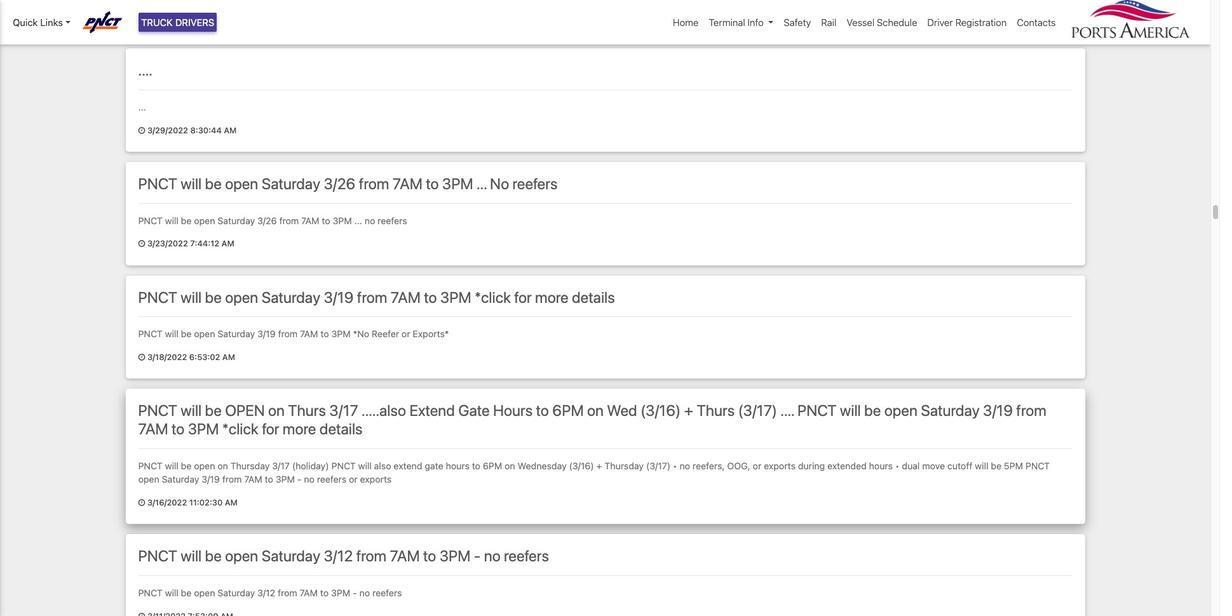 Task type: describe. For each thing, give the bounding box(es) containing it.
- inside the pnct will be open on thursday 3/17 (holiday)   pnct will also extend gate hours to 6pm on wednesday (3/16) + thursday (3/17)  • no reefers, oog,  or exports during extended hours  • dual move cutoff will be 5pm  pnct open saturday 3/19 from 7am to 3pm - no reefers or exports
[[298, 475, 302, 485]]

clock o image for pnct will be open on thurs 3/17 .....also extend gate hours to 6pm on wed (3/16) + thurs (3/17) .... pnct will be open saturday 3/19 from 7am to 3pm  *click for more details
[[138, 500, 145, 508]]

terminal info
[[709, 17, 764, 28]]

on left the wed
[[588, 402, 604, 420]]

... for pnct will be open saturday 3/26 from 7am to 3pm ... no reefers
[[355, 215, 362, 226]]

quick links
[[13, 17, 63, 28]]

*no
[[353, 329, 370, 340]]

gate
[[425, 461, 444, 472]]

links
[[40, 17, 63, 28]]

1 pnct will be open saturday 3/12 from 7am to 3pm - no reefers from the top
[[138, 548, 549, 565]]

exports*
[[413, 329, 449, 340]]

3pm inside pnct will be open on thurs 3/17 .....also extend gate hours to 6pm on wed (3/16) + thurs (3/17) .... pnct will be open saturday 3/19 from 7am to 3pm  *click for more details
[[188, 420, 219, 438]]

1 horizontal spatial for
[[515, 288, 532, 306]]

0 horizontal spatial ...
[[138, 102, 146, 113]]

clock o image for 3/29/2022 10:48:49 am
[[138, 13, 145, 22]]

contacts
[[1018, 17, 1057, 28]]

driver registration
[[928, 17, 1008, 28]]

am for ....
[[224, 126, 237, 135]]

vessel schedule
[[847, 17, 918, 28]]

info
[[748, 17, 764, 28]]

reefers inside the pnct will be open on thursday 3/17 (holiday)   pnct will also extend gate hours to 6pm on wednesday (3/16) + thursday (3/17)  • no reefers, oog,  or exports during extended hours  • dual move cutoff will be 5pm  pnct open saturday 3/19 from 7am to 3pm - no reefers or exports
[[317, 475, 347, 485]]

for inside pnct will be open on thurs 3/17 .....also extend gate hours to 6pm on wed (3/16) + thurs (3/17) .... pnct will be open saturday 3/19 from 7am to 3pm  *click for more details
[[262, 420, 280, 438]]

3/18/2022 6:53:02 am
[[145, 353, 235, 362]]

1 horizontal spatial or
[[402, 329, 411, 340]]

2 vertical spatial -
[[353, 588, 357, 599]]

3/16/2022 11:02:30 am
[[145, 499, 238, 508]]

3/29/2022 10:48:49 am
[[145, 12, 241, 22]]

am for pnct will be open saturday 3/26 from 7am to 3pm ... no reefers
[[222, 239, 234, 249]]

pnct will be open saturday 3/26 from 7am to 3pm ... no reefers
[[138, 215, 407, 226]]

no
[[490, 175, 510, 193]]

2 horizontal spatial or
[[753, 461, 762, 472]]

terminal info link
[[704, 10, 779, 35]]

*click inside pnct will be open on thurs 3/17 .....also extend gate hours to 6pm on wed (3/16) + thurs (3/17) .... pnct will be open saturday 3/19 from 7am to 3pm  *click for more details
[[222, 420, 259, 438]]

from inside pnct will be open on thurs 3/17 .....also extend gate hours to 6pm on wed (3/16) + thurs (3/17) .... pnct will be open saturday 3/19 from 7am to 3pm  *click for more details
[[1017, 402, 1047, 420]]

3/16/2022
[[147, 499, 187, 508]]

(3/16) inside the pnct will be open on thursday 3/17 (holiday)   pnct will also extend gate hours to 6pm on wednesday (3/16) + thursday (3/17)  • no reefers, oog,  or exports during extended hours  • dual move cutoff will be 5pm  pnct open saturday 3/19 from 7am to 3pm - no reefers or exports
[[569, 461, 594, 472]]

hours
[[493, 402, 533, 420]]

0 horizontal spatial ....
[[138, 61, 153, 79]]

1 vertical spatial exports
[[360, 475, 392, 485]]

dual
[[903, 461, 920, 472]]

extended
[[828, 461, 867, 472]]

quick links link
[[13, 15, 70, 30]]

on left wednesday
[[505, 461, 516, 472]]

drivers
[[175, 17, 215, 28]]

truck drivers
[[141, 17, 215, 28]]

1 thursday from the left
[[231, 461, 270, 472]]

am right 10:48:49
[[228, 12, 241, 22]]

1 horizontal spatial details
[[572, 288, 615, 306]]

truck
[[141, 17, 173, 28]]

pnct will be open on thurs 3/17 .....also extend gate hours to 6pm on wed (3/16) + thurs (3/17) .... pnct will be open saturday 3/19 from 7am to 3pm  *click for more details
[[138, 402, 1047, 438]]

1 hours from the left
[[446, 461, 470, 472]]

+ inside pnct will be open on thurs 3/17 .....also extend gate hours to 6pm on wed (3/16) + thurs (3/17) .... pnct will be open saturday 3/19 from 7am to 3pm  *click for more details
[[685, 402, 694, 420]]

6pm inside pnct will be open on thurs 3/17 .....also extend gate hours to 6pm on wed (3/16) + thurs (3/17) .... pnct will be open saturday 3/19 from 7am to 3pm  *click for more details
[[553, 402, 584, 420]]

pnct will be open saturday 3/19 from 7am to 3pm *click for more details
[[138, 288, 615, 306]]

1 • from the left
[[673, 461, 678, 472]]

reefer
[[372, 329, 399, 340]]

contacts link
[[1013, 10, 1062, 35]]

11:02:30
[[189, 499, 223, 508]]

clock o image for pnct will be open saturday 3/19 from 7am to 3pm *click for more details
[[138, 354, 145, 362]]

gate
[[459, 402, 490, 420]]

clock o image for 3/29/2022 8:30:44 am
[[138, 127, 145, 135]]

3/19 inside pnct will be open on thurs 3/17 .....also extend gate hours to 6pm on wed (3/16) + thurs (3/17) .... pnct will be open saturday 3/19 from 7am to 3pm  *click for more details
[[984, 402, 1014, 420]]

on right open
[[268, 402, 285, 420]]

1 horizontal spatial more
[[535, 288, 569, 306]]

home
[[673, 17, 699, 28]]

3/18/2022
[[147, 353, 187, 362]]

3/17 for .....also
[[330, 402, 358, 420]]

1 horizontal spatial *click
[[475, 288, 511, 306]]

3/29/2022 for 8:30:44
[[147, 126, 188, 135]]



Task type: locate. For each thing, give the bounding box(es) containing it.
(3/17) up oog,
[[739, 402, 778, 420]]

will
[[181, 175, 202, 193], [165, 215, 179, 226], [181, 288, 202, 306], [165, 329, 179, 340], [181, 402, 202, 420], [841, 402, 862, 420], [165, 461, 179, 472], [358, 461, 372, 472], [976, 461, 989, 472], [181, 548, 202, 565], [165, 588, 179, 599]]

1 vertical spatial pnct will be open saturday 3/12 from 7am to 3pm - no reefers
[[138, 588, 402, 599]]

+
[[685, 402, 694, 420], [597, 461, 603, 472]]

3/17 for (holiday)
[[272, 461, 290, 472]]

0 horizontal spatial hours
[[446, 461, 470, 472]]

exports down the "also"
[[360, 475, 392, 485]]

7am
[[393, 175, 423, 193], [302, 215, 320, 226], [391, 288, 421, 306], [300, 329, 318, 340], [138, 420, 168, 438], [244, 475, 263, 485], [390, 548, 420, 565], [300, 588, 318, 599]]

0 vertical spatial pnct will be open saturday 3/12 from 7am to 3pm - no reefers
[[138, 548, 549, 565]]

6pm inside the pnct will be open on thursday 3/17 (holiday)   pnct will also extend gate hours to 6pm on wednesday (3/16) + thursday (3/17)  • no reefers, oog,  or exports during extended hours  • dual move cutoff will be 5pm  pnct open saturday 3/19 from 7am to 3pm - no reefers or exports
[[483, 461, 503, 472]]

3/17 inside the pnct will be open on thursday 3/17 (holiday)   pnct will also extend gate hours to 6pm on wednesday (3/16) + thursday (3/17)  • no reefers, oog,  or exports during extended hours  • dual move cutoff will be 5pm  pnct open saturday 3/19 from 7am to 3pm - no reefers or exports
[[272, 461, 290, 472]]

open
[[225, 402, 265, 420]]

1 horizontal spatial ....
[[781, 402, 795, 420]]

0 vertical spatial 6pm
[[553, 402, 584, 420]]

(holiday)
[[292, 461, 329, 472]]

no
[[365, 215, 375, 226], [680, 461, 691, 472], [304, 475, 315, 485], [484, 548, 501, 565], [360, 588, 370, 599]]

0 vertical spatial 3/12
[[324, 548, 353, 565]]

3/17 left (holiday) at the bottom
[[272, 461, 290, 472]]

saturday
[[262, 175, 321, 193], [218, 215, 255, 226], [262, 288, 321, 306], [218, 329, 255, 340], [922, 402, 980, 420], [162, 475, 199, 485], [262, 548, 321, 565], [218, 588, 255, 599]]

0 vertical spatial 3/17
[[330, 402, 358, 420]]

driver
[[928, 17, 954, 28]]

hours right gate
[[446, 461, 470, 472]]

3/26 for no
[[258, 215, 277, 226]]

0 vertical spatial more
[[535, 288, 569, 306]]

(3/16)
[[641, 402, 681, 420], [569, 461, 594, 472]]

reefers,
[[693, 461, 725, 472]]

cutoff
[[948, 461, 973, 472]]

2 horizontal spatial ...
[[477, 175, 487, 193]]

...
[[138, 102, 146, 113], [477, 175, 487, 193], [355, 215, 362, 226]]

2 hours from the left
[[870, 461, 893, 472]]

safety
[[784, 17, 812, 28]]

during
[[799, 461, 826, 472]]

2 clock o image from the top
[[138, 127, 145, 135]]

... up 3/29/2022 8:30:44 am
[[138, 102, 146, 113]]

+ up reefers,
[[685, 402, 694, 420]]

1 horizontal spatial 3/26
[[324, 175, 356, 193]]

(3/16) right the wed
[[641, 402, 681, 420]]

6pm
[[553, 402, 584, 420], [483, 461, 503, 472]]

0 horizontal spatial details
[[320, 420, 363, 438]]

3/29/2022 8:30:44 am
[[145, 126, 237, 135]]

0 horizontal spatial 3/12
[[258, 588, 275, 599]]

3/19
[[324, 288, 354, 306], [258, 329, 276, 340], [984, 402, 1014, 420], [202, 475, 220, 485]]

0 vertical spatial (3/16)
[[641, 402, 681, 420]]

0 horizontal spatial thursday
[[231, 461, 270, 472]]

0 vertical spatial +
[[685, 402, 694, 420]]

0 horizontal spatial thurs
[[288, 402, 326, 420]]

1 vertical spatial (3/16)
[[569, 461, 594, 472]]

+ inside the pnct will be open on thursday 3/17 (holiday)   pnct will also extend gate hours to 6pm on wednesday (3/16) + thursday (3/17)  • no reefers, oog,  or exports during extended hours  • dual move cutoff will be 5pm  pnct open saturday 3/19 from 7am to 3pm - no reefers or exports
[[597, 461, 603, 472]]

3/29/2022 for 10:48:49
[[147, 12, 188, 22]]

exports left the during
[[764, 461, 796, 472]]

0 horizontal spatial 3/26
[[258, 215, 277, 226]]

am right 8:30:44
[[224, 126, 237, 135]]

home link
[[668, 10, 704, 35]]

2 thurs from the left
[[697, 402, 735, 420]]

• left dual
[[896, 461, 900, 472]]

•
[[673, 461, 678, 472], [896, 461, 900, 472]]

more
[[535, 288, 569, 306], [283, 420, 316, 438]]

1 horizontal spatial +
[[685, 402, 694, 420]]

0 horizontal spatial -
[[298, 475, 302, 485]]

1 vertical spatial 3/29/2022
[[147, 126, 188, 135]]

thursday down the wed
[[605, 461, 644, 472]]

1 horizontal spatial thurs
[[697, 402, 735, 420]]

2 horizontal spatial -
[[474, 548, 481, 565]]

pnct will be open saturday 3/26 from 7am to 3pm ... no reefers
[[138, 175, 558, 193]]

.... inside pnct will be open on thurs 3/17 .....also extend gate hours to 6pm on wed (3/16) + thurs (3/17) .... pnct will be open saturday 3/19 from 7am to 3pm  *click for more details
[[781, 402, 795, 420]]

(3/17) left reefers,
[[647, 461, 671, 472]]

1 vertical spatial details
[[320, 420, 363, 438]]

0 horizontal spatial (3/16)
[[569, 461, 594, 472]]

0 vertical spatial ...
[[138, 102, 146, 113]]

1 vertical spatial -
[[474, 548, 481, 565]]

8:30:44
[[190, 126, 222, 135]]

am
[[228, 12, 241, 22], [224, 126, 237, 135], [222, 239, 234, 249], [223, 353, 235, 362], [225, 499, 238, 508]]

1 clock o image from the top
[[138, 13, 145, 22]]

3pm inside the pnct will be open on thursday 3/17 (holiday)   pnct will also extend gate hours to 6pm on wednesday (3/16) + thursday (3/17)  • no reefers, oog,  or exports during extended hours  • dual move cutoff will be 5pm  pnct open saturday 3/19 from 7am to 3pm - no reefers or exports
[[276, 475, 295, 485]]

rail link
[[817, 10, 842, 35]]

6pm left wednesday
[[483, 461, 503, 472]]

on up 11:02:30 in the bottom left of the page
[[218, 461, 228, 472]]

1 horizontal spatial -
[[353, 588, 357, 599]]

3/23/2022
[[147, 239, 188, 249]]

vessel schedule link
[[842, 10, 923, 35]]

0 vertical spatial 3/26
[[324, 175, 356, 193]]

1 3/29/2022 from the top
[[147, 12, 188, 22]]

reefers
[[513, 175, 558, 193], [378, 215, 407, 226], [317, 475, 347, 485], [504, 548, 549, 565], [373, 588, 402, 599]]

10:48:49
[[190, 12, 226, 22]]

3/29/2022
[[147, 12, 188, 22], [147, 126, 188, 135]]

wed
[[607, 402, 638, 420]]

(3/16) right wednesday
[[569, 461, 594, 472]]

driver registration link
[[923, 10, 1013, 35]]

1 vertical spatial 3/17
[[272, 461, 290, 472]]

5pm
[[1005, 461, 1024, 472]]

exports
[[764, 461, 796, 472], [360, 475, 392, 485]]

schedule
[[878, 17, 918, 28]]

0 horizontal spatial for
[[262, 420, 280, 438]]

7am inside pnct will be open on thurs 3/17 .....also extend gate hours to 6pm on wed (3/16) + thurs (3/17) .... pnct will be open saturday 3/19 from 7am to 3pm  *click for more details
[[138, 420, 168, 438]]

1 horizontal spatial •
[[896, 461, 900, 472]]

• left reefers,
[[673, 461, 678, 472]]

0 vertical spatial details
[[572, 288, 615, 306]]

3 clock o image from the top
[[138, 500, 145, 508]]

0 vertical spatial clock o image
[[138, 13, 145, 22]]

vessel
[[847, 17, 875, 28]]

1 thurs from the left
[[288, 402, 326, 420]]

pnct will be open saturday 3/19 from 7am to 3pm *no reefer or exports*
[[138, 329, 449, 340]]

6pm left the wed
[[553, 402, 584, 420]]

1 vertical spatial or
[[753, 461, 762, 472]]

move
[[923, 461, 946, 472]]

pnct
[[138, 175, 177, 193], [138, 215, 163, 226], [138, 288, 177, 306], [138, 329, 163, 340], [138, 402, 177, 420], [798, 402, 837, 420], [138, 461, 163, 472], [332, 461, 356, 472], [1026, 461, 1051, 472], [138, 548, 177, 565], [138, 588, 163, 599]]

saturday inside the pnct will be open on thursday 3/17 (holiday)   pnct will also extend gate hours to 6pm on wednesday (3/16) + thursday (3/17)  • no reefers, oog,  or exports during extended hours  • dual move cutoff will be 5pm  pnct open saturday 3/19 from 7am to 3pm - no reefers or exports
[[162, 475, 199, 485]]

2 thursday from the left
[[605, 461, 644, 472]]

3/17 left .....also
[[330, 402, 358, 420]]

2 vertical spatial ...
[[355, 215, 362, 226]]

*click
[[475, 288, 511, 306], [222, 420, 259, 438]]

1 horizontal spatial 3/12
[[324, 548, 353, 565]]

2 clock o image from the top
[[138, 354, 145, 362]]

open
[[225, 175, 258, 193], [194, 215, 215, 226], [225, 288, 258, 306], [194, 329, 215, 340], [885, 402, 918, 420], [194, 461, 215, 472], [138, 475, 159, 485], [225, 548, 258, 565], [194, 588, 215, 599]]

be
[[205, 175, 222, 193], [181, 215, 192, 226], [205, 288, 222, 306], [181, 329, 192, 340], [205, 402, 222, 420], [865, 402, 882, 420], [181, 461, 192, 472], [992, 461, 1002, 472], [205, 548, 222, 565], [181, 588, 192, 599]]

registration
[[956, 17, 1008, 28]]

0 vertical spatial *click
[[475, 288, 511, 306]]

from
[[359, 175, 389, 193], [279, 215, 299, 226], [357, 288, 388, 306], [278, 329, 298, 340], [1017, 402, 1047, 420], [222, 475, 242, 485], [357, 548, 387, 565], [278, 588, 297, 599]]

.....also
[[362, 402, 406, 420]]

1 vertical spatial more
[[283, 420, 316, 438]]

1 vertical spatial ...
[[477, 175, 487, 193]]

rail
[[822, 17, 837, 28]]

2 vertical spatial or
[[349, 475, 358, 485]]

from inside the pnct will be open on thursday 3/17 (holiday)   pnct will also extend gate hours to 6pm on wednesday (3/16) + thursday (3/17)  • no reefers, oog,  or exports during extended hours  • dual move cutoff will be 5pm  pnct open saturday 3/19 from 7am to 3pm - no reefers or exports
[[222, 475, 242, 485]]

0 horizontal spatial 6pm
[[483, 461, 503, 472]]

....
[[138, 61, 153, 79], [781, 402, 795, 420]]

1 vertical spatial *click
[[222, 420, 259, 438]]

clock o image for pnct will be open saturday 3/26 from 7am to 3pm ... no reefers
[[138, 241, 145, 249]]

(3/17) inside the pnct will be open on thursday 3/17 (holiday)   pnct will also extend gate hours to 6pm on wednesday (3/16) + thursday (3/17)  • no reefers, oog,  or exports during extended hours  • dual move cutoff will be 5pm  pnct open saturday 3/19 from 7am to 3pm - no reefers or exports
[[647, 461, 671, 472]]

0 vertical spatial or
[[402, 329, 411, 340]]

3/26 for no
[[324, 175, 356, 193]]

1 vertical spatial clock o image
[[138, 127, 145, 135]]

thurs up reefers,
[[697, 402, 735, 420]]

0 vertical spatial (3/17)
[[739, 402, 778, 420]]

quick
[[13, 17, 38, 28]]

details
[[572, 288, 615, 306], [320, 420, 363, 438]]

0 vertical spatial ....
[[138, 61, 153, 79]]

1 horizontal spatial ...
[[355, 215, 362, 226]]

1 vertical spatial 3/26
[[258, 215, 277, 226]]

thursday
[[231, 461, 270, 472], [605, 461, 644, 472]]

3/17 inside pnct will be open on thurs 3/17 .....also extend gate hours to 6pm on wed (3/16) + thurs (3/17) .... pnct will be open saturday 3/19 from 7am to 3pm  *click for more details
[[330, 402, 358, 420]]

hours left dual
[[870, 461, 893, 472]]

1 vertical spatial (3/17)
[[647, 461, 671, 472]]

am right 6:53:02
[[223, 353, 235, 362]]

thursday down open
[[231, 461, 270, 472]]

hours
[[446, 461, 470, 472], [870, 461, 893, 472]]

2 pnct will be open saturday 3/12 from 7am to 3pm - no reefers from the top
[[138, 588, 402, 599]]

on
[[268, 402, 285, 420], [588, 402, 604, 420], [218, 461, 228, 472], [505, 461, 516, 472]]

for
[[515, 288, 532, 306], [262, 420, 280, 438]]

(3/17) inside pnct will be open on thurs 3/17 .....also extend gate hours to 6pm on wed (3/16) + thurs (3/17) .... pnct will be open saturday 3/19 from 7am to 3pm  *click for more details
[[739, 402, 778, 420]]

0 horizontal spatial (3/17)
[[647, 461, 671, 472]]

1 horizontal spatial (3/17)
[[739, 402, 778, 420]]

(3/16) inside pnct will be open on thurs 3/17 .....also extend gate hours to 6pm on wed (3/16) + thurs (3/17) .... pnct will be open saturday 3/19 from 7am to 3pm  *click for more details
[[641, 402, 681, 420]]

6:53:02
[[189, 353, 220, 362]]

1 horizontal spatial exports
[[764, 461, 796, 472]]

2 • from the left
[[896, 461, 900, 472]]

1 horizontal spatial hours
[[870, 461, 893, 472]]

wednesday
[[518, 461, 567, 472]]

clock o image
[[138, 13, 145, 22], [138, 127, 145, 135]]

7am inside the pnct will be open on thursday 3/17 (holiday)   pnct will also extend gate hours to 6pm on wednesday (3/16) + thursday (3/17)  • no reefers, oog,  or exports during extended hours  • dual move cutoff will be 5pm  pnct open saturday 3/19 from 7am to 3pm - no reefers or exports
[[244, 475, 263, 485]]

pnct will be open saturday 3/12 from 7am to 3pm - no reefers
[[138, 548, 549, 565], [138, 588, 402, 599]]

pnct will be open on thursday 3/17 (holiday)   pnct will also extend gate hours to 6pm on wednesday (3/16) + thursday (3/17)  • no reefers, oog,  or exports during extended hours  • dual move cutoff will be 5pm  pnct open saturday 3/19 from 7am to 3pm - no reefers or exports
[[138, 461, 1051, 485]]

(3/17)
[[739, 402, 778, 420], [647, 461, 671, 472]]

3/19 inside the pnct will be open on thursday 3/17 (holiday)   pnct will also extend gate hours to 6pm on wednesday (3/16) + thursday (3/17)  • no reefers, oog,  or exports during extended hours  • dual move cutoff will be 5pm  pnct open saturday 3/19 from 7am to 3pm - no reefers or exports
[[202, 475, 220, 485]]

extend
[[410, 402, 455, 420]]

0 vertical spatial exports
[[764, 461, 796, 472]]

am for pnct will be open saturday 3/19 from 7am to 3pm *click for more details
[[223, 353, 235, 362]]

more inside pnct will be open on thurs 3/17 .....also extend gate hours to 6pm on wed (3/16) + thurs (3/17) .... pnct will be open saturday 3/19 from 7am to 3pm  *click for more details
[[283, 420, 316, 438]]

2 3/29/2022 from the top
[[147, 126, 188, 135]]

+ down pnct will be open on thurs 3/17 .....also extend gate hours to 6pm on wed (3/16) + thurs (3/17) .... pnct will be open saturday 3/19 from 7am to 3pm  *click for more details
[[597, 461, 603, 472]]

0 horizontal spatial exports
[[360, 475, 392, 485]]

4 clock o image from the top
[[138, 613, 145, 617]]

thurs up (holiday) at the bottom
[[288, 402, 326, 420]]

0 horizontal spatial or
[[349, 475, 358, 485]]

1 vertical spatial 6pm
[[483, 461, 503, 472]]

1 horizontal spatial thursday
[[605, 461, 644, 472]]

3/23/2022 7:44:12 am
[[145, 239, 234, 249]]

0 horizontal spatial •
[[673, 461, 678, 472]]

details inside pnct will be open on thurs 3/17 .....also extend gate hours to 6pm on wed (3/16) + thurs (3/17) .... pnct will be open saturday 3/19 from 7am to 3pm  *click for more details
[[320, 420, 363, 438]]

1 horizontal spatial 3/17
[[330, 402, 358, 420]]

truck drivers link
[[139, 13, 217, 32]]

safety link
[[779, 10, 817, 35]]

7:44:12
[[190, 239, 220, 249]]

am for pnct will be open on thurs 3/17 .....also extend gate hours to 6pm on wed (3/16) + thurs (3/17) .... pnct will be open saturday 3/19 from 7am to 3pm  *click for more details
[[225, 499, 238, 508]]

open inside pnct will be open on thurs 3/17 .....also extend gate hours to 6pm on wed (3/16) + thurs (3/17) .... pnct will be open saturday 3/19 from 7am to 3pm  *click for more details
[[885, 402, 918, 420]]

extend
[[394, 461, 423, 472]]

1 vertical spatial for
[[262, 420, 280, 438]]

1 clock o image from the top
[[138, 241, 145, 249]]

clock o image
[[138, 241, 145, 249], [138, 354, 145, 362], [138, 500, 145, 508], [138, 613, 145, 617]]

am right 7:44:12
[[222, 239, 234, 249]]

1 vertical spatial +
[[597, 461, 603, 472]]

0 horizontal spatial 3/17
[[272, 461, 290, 472]]

am right 11:02:30 in the bottom left of the page
[[225, 499, 238, 508]]

0 horizontal spatial +
[[597, 461, 603, 472]]

to
[[426, 175, 439, 193], [322, 215, 330, 226], [424, 288, 437, 306], [321, 329, 329, 340], [536, 402, 549, 420], [172, 420, 185, 438], [472, 461, 481, 472], [265, 475, 273, 485], [424, 548, 436, 565], [320, 588, 329, 599]]

1 horizontal spatial (3/16)
[[641, 402, 681, 420]]

1 horizontal spatial 6pm
[[553, 402, 584, 420]]

terminal
[[709, 17, 746, 28]]

1 vertical spatial 3/12
[[258, 588, 275, 599]]

... for pnct will be open saturday 3/26 from 7am to 3pm ... no reefers
[[477, 175, 487, 193]]

0 vertical spatial 3/29/2022
[[147, 12, 188, 22]]

0 horizontal spatial *click
[[222, 420, 259, 438]]

also
[[374, 461, 391, 472]]

0 horizontal spatial more
[[283, 420, 316, 438]]

or
[[402, 329, 411, 340], [753, 461, 762, 472], [349, 475, 358, 485]]

3/12
[[324, 548, 353, 565], [258, 588, 275, 599]]

1 vertical spatial ....
[[781, 402, 795, 420]]

thurs
[[288, 402, 326, 420], [697, 402, 735, 420]]

oog,
[[728, 461, 751, 472]]

0 vertical spatial for
[[515, 288, 532, 306]]

... left no
[[477, 175, 487, 193]]

0 vertical spatial -
[[298, 475, 302, 485]]

saturday inside pnct will be open on thurs 3/17 .....also extend gate hours to 6pm on wed (3/16) + thurs (3/17) .... pnct will be open saturday 3/19 from 7am to 3pm  *click for more details
[[922, 402, 980, 420]]

... down "pnct will be open saturday 3/26 from 7am to 3pm ... no reefers"
[[355, 215, 362, 226]]

3/26
[[324, 175, 356, 193], [258, 215, 277, 226]]



Task type: vqa. For each thing, say whether or not it's contained in the screenshot.
4th 4 Days/Wk from the top of the page
no



